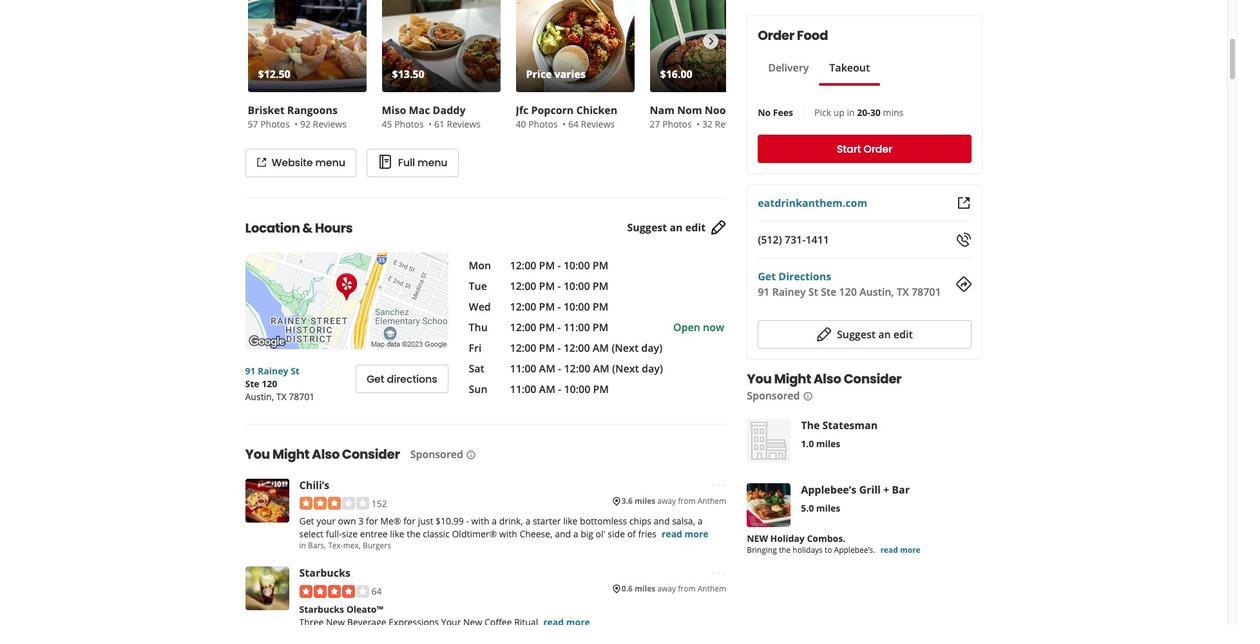 Task type: locate. For each thing, give the bounding box(es) containing it.
0 horizontal spatial tx
[[276, 391, 287, 403]]

with up oldtimer®
[[472, 515, 490, 527]]

tx down '91 rainey st' link
[[276, 391, 287, 403]]

24 pencil v2 image left (512)
[[711, 220, 726, 235]]

0 horizontal spatial in
[[299, 540, 306, 551]]

1 vertical spatial tx
[[276, 391, 287, 403]]

2 vertical spatial 12:00 pm - 10:00 pm
[[510, 300, 609, 314]]

57
[[248, 118, 258, 130]]

takeout tab panel
[[758, 86, 881, 91]]

ste inside 91 rainey st ste 120 austin, tx 78701
[[245, 378, 259, 390]]

starbucks for starbucks oleato™
[[299, 603, 344, 615]]

120 up suggest an edit 'button'
[[839, 285, 857, 299]]

1 horizontal spatial the
[[779, 545, 791, 556]]

1 horizontal spatial ste
[[821, 285, 837, 299]]

0 vertical spatial edit
[[686, 221, 706, 235]]

anthem for starbucks
[[698, 584, 726, 594]]

away for starbucks
[[658, 584, 676, 594]]

3 photos from the left
[[529, 118, 558, 130]]

photos inside miso mac daddy 45 photos
[[395, 118, 424, 130]]

location & hours
[[245, 219, 353, 237]]

1 vertical spatial 16 info v2 image
[[466, 450, 476, 460]]

get for get your own 3 for me® for just $10.99 - with a drink, a starter like bottomless chips and salsa, a select full-size entree like the classic oldtimer® with cheese, and a big ol' side of fries
[[299, 515, 314, 527]]

anthem up read more
[[698, 496, 726, 507]]

2 12:00 pm - 10:00 pm from the top
[[510, 279, 609, 293]]

2 from from the top
[[678, 584, 696, 594]]

0 horizontal spatial edit
[[686, 221, 706, 235]]

like right starter
[[563, 515, 578, 527]]

120 down '91 rainey st' link
[[262, 378, 277, 390]]

starter
[[533, 515, 561, 527]]

jfc popcorn chicken image
[[516, 0, 635, 92]]

order up delivery
[[758, 26, 795, 44]]

and down starter
[[555, 528, 571, 540]]

1 vertical spatial consider
[[342, 445, 400, 463]]

applebee's
[[801, 483, 857, 497]]

burgers
[[363, 540, 391, 551]]

get directions link
[[356, 365, 448, 393]]

10:00
[[564, 258, 590, 273], [564, 279, 590, 293], [564, 300, 590, 314], [564, 382, 591, 396]]

in right up
[[847, 106, 855, 119]]

3 reviews from the left
[[581, 118, 615, 130]]

you might also consider up chili's link
[[245, 445, 400, 463]]

read more link right applebee's.
[[881, 545, 921, 556]]

menu
[[315, 155, 345, 170], [418, 155, 448, 170]]

1 vertical spatial you
[[245, 445, 270, 463]]

read more link down the salsa,
[[662, 528, 709, 540]]

more right applebee's.
[[900, 545, 921, 556]]

0 vertical spatial starbucks
[[299, 566, 351, 580]]

2 16 marker v2 image from the top
[[612, 584, 622, 594]]

full
[[398, 155, 415, 170]]

1 horizontal spatial 16 info v2 image
[[803, 391, 813, 401]]

away right "0.6"
[[658, 584, 676, 594]]

an
[[670, 221, 683, 235], [879, 327, 891, 342]]

suggest
[[627, 221, 667, 235], [837, 327, 876, 342]]

1 vertical spatial with
[[499, 528, 517, 540]]

1 horizontal spatial in
[[847, 106, 855, 119]]

2 away from the top
[[658, 584, 676, 594]]

in left bars,
[[299, 540, 306, 551]]

0 horizontal spatial ste
[[245, 378, 259, 390]]

0 vertical spatial consider
[[844, 370, 902, 388]]

1 horizontal spatial you might also consider
[[747, 370, 902, 388]]

4 reviews from the left
[[715, 118, 749, 130]]

photos down mac
[[395, 118, 424, 130]]

day) for 12:00 pm - 12:00 am (next day)
[[641, 341, 663, 355]]

1 vertical spatial 16 marker v2 image
[[612, 584, 622, 594]]

edit inside 'button'
[[894, 327, 913, 342]]

austin, down '91 rainey st' link
[[245, 391, 274, 403]]

64 for 64
[[372, 585, 382, 597]]

5.0
[[801, 502, 814, 514]]

st
[[809, 285, 818, 299], [291, 365, 300, 377]]

1 12:00 pm - 10:00 pm from the top
[[510, 258, 609, 273]]

tex-
[[328, 540, 343, 551]]

2 menu from the left
[[418, 155, 448, 170]]

10:00 for tue
[[564, 279, 590, 293]]

0 vertical spatial sponsored
[[747, 389, 800, 403]]

menu right website at the left top
[[315, 155, 345, 170]]

64 inside 'menu' element
[[568, 118, 579, 130]]

1 vertical spatial read
[[881, 545, 898, 556]]

1 horizontal spatial read more link
[[881, 545, 921, 556]]

(next down 12:00 pm - 12:00 am (next day)
[[612, 362, 639, 376]]

austin, inside the get directions 91 rainey st ste 120 austin, tx 78701
[[860, 285, 894, 299]]

suggest inside 'button'
[[837, 327, 876, 342]]

bar
[[892, 483, 910, 497]]

1 horizontal spatial 78701
[[912, 285, 941, 299]]

read inside new holiday combos. bringing the holidays to applebee's. read more
[[881, 545, 898, 556]]

reviews for jfc popcorn chicken
[[581, 118, 615, 130]]

directions
[[387, 372, 437, 386]]

also up chili's link
[[312, 445, 340, 463]]

12:00 up the 12:00 pm - 11:00 pm
[[510, 300, 537, 314]]

1 horizontal spatial consider
[[844, 370, 902, 388]]

away
[[658, 496, 676, 507], [658, 584, 676, 594]]

1 (next from the top
[[612, 341, 639, 355]]

more inside new holiday combos. bringing the holidays to applebee's. read more
[[900, 545, 921, 556]]

0 vertical spatial austin,
[[860, 285, 894, 299]]

away up the salsa,
[[658, 496, 676, 507]]

11:00 up 11:00 am - 10:00 pm
[[510, 362, 537, 376]]

1 vertical spatial 78701
[[289, 391, 315, 403]]

1 vertical spatial also
[[312, 445, 340, 463]]

0 vertical spatial 16 marker v2 image
[[612, 496, 622, 506]]

get up select
[[299, 515, 314, 527]]

in bars, tex-mex, burgers
[[299, 540, 391, 551]]

24 more v2 image up 0.6 miles away from anthem
[[711, 566, 726, 581]]

78701 down '91 rainey st' link
[[289, 391, 315, 403]]

0 horizontal spatial the
[[407, 528, 421, 540]]

austin,
[[860, 285, 894, 299], [245, 391, 274, 403]]

0 vertical spatial tx
[[897, 285, 909, 299]]

$10.99
[[436, 515, 464, 527]]

open
[[673, 320, 701, 334]]

24 external link v2 image
[[956, 195, 972, 211]]

16 marker v2 image down side
[[612, 584, 622, 594]]

brisket rangoons 57 photos
[[248, 103, 338, 130]]

1 vertical spatial suggest
[[837, 327, 876, 342]]

an inside 'button'
[[879, 327, 891, 342]]

read right applebee's.
[[881, 545, 898, 556]]

1 vertical spatial starbucks
[[299, 603, 344, 615]]

you might also consider for leftmost 16 info v2 image
[[245, 445, 400, 463]]

get inside the get directions 91 rainey st ste 120 austin, tx 78701
[[758, 269, 776, 284]]

anthem for chili's
[[698, 496, 726, 507]]

1 horizontal spatial edit
[[894, 327, 913, 342]]

you up chili's image
[[245, 445, 270, 463]]

1 horizontal spatial get
[[367, 372, 384, 386]]

2 photos from the left
[[395, 118, 424, 130]]

3
[[358, 515, 364, 527]]

- for wed
[[558, 300, 561, 314]]

for left just on the left bottom of page
[[404, 515, 416, 527]]

1 vertical spatial ste
[[245, 378, 259, 390]]

0 horizontal spatial austin,
[[245, 391, 274, 403]]

1 vertical spatial suggest an edit
[[837, 327, 913, 342]]

order right start
[[864, 141, 893, 156]]

1 horizontal spatial tx
[[897, 285, 909, 299]]

anthem down read more
[[698, 584, 726, 594]]

miles right "0.6"
[[635, 584, 656, 594]]

consider down suggest an edit 'button'
[[844, 370, 902, 388]]

1 24 more v2 image from the top
[[711, 478, 726, 493]]

oldtimer®
[[452, 528, 497, 540]]

miles inside the statesman 1.0 miles
[[816, 438, 841, 450]]

1 horizontal spatial you
[[747, 370, 772, 388]]

12:00 pm - 10:00 pm for tue
[[510, 279, 609, 293]]

1 16 marker v2 image from the top
[[612, 496, 622, 506]]

1 horizontal spatial 91
[[758, 285, 770, 299]]

2 vertical spatial get
[[299, 515, 314, 527]]

1 vertical spatial 12:00 pm - 10:00 pm
[[510, 279, 609, 293]]

photos down popcorn
[[529, 118, 558, 130]]

menu right full
[[418, 155, 448, 170]]

tx
[[897, 285, 909, 299], [276, 391, 287, 403]]

read down the salsa,
[[662, 528, 683, 540]]

0 horizontal spatial menu
[[315, 155, 345, 170]]

- for mon
[[558, 258, 561, 273]]

starbucks up 4 star rating image
[[299, 566, 351, 580]]

a up cheese,
[[526, 515, 531, 527]]

(512) 731-1411
[[758, 233, 829, 247]]

sponsored for leftmost 16 info v2 image
[[410, 447, 463, 461]]

the statesman 1.0 miles
[[801, 418, 878, 450]]

ste inside the get directions 91 rainey st ste 120 austin, tx 78701
[[821, 285, 837, 299]]

get down (512)
[[758, 269, 776, 284]]

fri
[[469, 341, 482, 355]]

- for fri
[[558, 341, 561, 355]]

consider up 152
[[342, 445, 400, 463]]

photos down nom
[[663, 118, 692, 130]]

1 vertical spatial st
[[291, 365, 300, 377]]

reviews down noodle
[[715, 118, 749, 130]]

1 starbucks from the top
[[299, 566, 351, 580]]

0 horizontal spatial 120
[[262, 378, 277, 390]]

64 down popcorn
[[568, 118, 579, 130]]

for right the 3
[[366, 515, 378, 527]]

full menu
[[398, 155, 448, 170]]

12:00 for mon
[[510, 258, 537, 273]]

0 vertical spatial also
[[814, 370, 841, 388]]

11:00 right sun
[[510, 382, 537, 396]]

like down me®
[[390, 528, 404, 540]]

0 vertical spatial read more link
[[662, 528, 709, 540]]

no fees
[[758, 106, 793, 119]]

0 horizontal spatial rainey
[[258, 365, 288, 377]]

starbucks down 4 star rating image
[[299, 603, 344, 615]]

0 horizontal spatial 91
[[245, 365, 256, 377]]

12:00 right mon at the top left
[[510, 258, 537, 273]]

2 (next from the top
[[612, 362, 639, 376]]

0 vertical spatial and
[[654, 515, 670, 527]]

read
[[662, 528, 683, 540], [881, 545, 898, 556]]

suggest an edit link
[[627, 220, 726, 235]]

0 vertical spatial suggest an edit
[[627, 221, 706, 235]]

varies
[[555, 67, 586, 81]]

1 anthem from the top
[[698, 496, 726, 507]]

also up the statesman link at the bottom right
[[814, 370, 841, 388]]

new
[[747, 532, 768, 545]]

suggest an edit button
[[758, 320, 972, 349]]

chili's link
[[299, 478, 330, 492]]

get inside "get your own 3 for me® for just $10.99 - with a drink, a starter like bottomless chips and salsa, a select full-size entree like the classic oldtimer® with cheese, and a big ol' side of fries"
[[299, 515, 314, 527]]

rainey inside the get directions 91 rainey st ste 120 austin, tx 78701
[[772, 285, 806, 299]]

61
[[434, 118, 445, 130]]

chicken
[[577, 103, 618, 117]]

11:00 up 12:00 pm - 12:00 am (next day)
[[564, 320, 590, 334]]

1 horizontal spatial 64
[[568, 118, 579, 130]]

1 horizontal spatial 120
[[839, 285, 857, 299]]

0 vertical spatial away
[[658, 496, 676, 507]]

0 horizontal spatial you might also consider
[[245, 445, 400, 463]]

you up the statesman image
[[747, 370, 772, 388]]

also for leftmost 16 info v2 image
[[312, 445, 340, 463]]

(next up the 11:00 am - 12:00 am (next day)
[[612, 341, 639, 355]]

1 vertical spatial the
[[779, 545, 791, 556]]

12:00 right thu at bottom
[[510, 320, 537, 334]]

rangoons
[[287, 103, 338, 117]]

2 for from the left
[[404, 515, 416, 527]]

get inside get directions link
[[367, 372, 384, 386]]

1 from from the top
[[678, 496, 696, 507]]

austin, up suggest an edit 'button'
[[860, 285, 894, 299]]

popcorn
[[531, 103, 574, 117]]

a left big
[[573, 528, 578, 540]]

miles right 1.0
[[816, 438, 841, 450]]

78701 left 24 directions v2 image
[[912, 285, 941, 299]]

consider for right 16 info v2 image
[[844, 370, 902, 388]]

might
[[774, 370, 811, 388], [272, 445, 310, 463]]

1 horizontal spatial might
[[774, 370, 811, 388]]

1 horizontal spatial suggest
[[837, 327, 876, 342]]

from up the salsa,
[[678, 496, 696, 507]]

might up chili's
[[272, 445, 310, 463]]

0 vertical spatial an
[[670, 221, 683, 235]]

1 vertical spatial from
[[678, 584, 696, 594]]

from
[[678, 496, 696, 507], [678, 584, 696, 594]]

from down read more
[[678, 584, 696, 594]]

get left directions
[[367, 372, 384, 386]]

(512)
[[758, 233, 782, 247]]

12:00 for fri
[[510, 341, 537, 355]]

0 horizontal spatial 78701
[[289, 391, 315, 403]]

0 vertical spatial with
[[472, 515, 490, 527]]

92
[[300, 118, 311, 130]]

photos inside brisket rangoons 57 photos
[[260, 118, 290, 130]]

mex,
[[343, 540, 361, 551]]

1 vertical spatial edit
[[894, 327, 913, 342]]

3.6 miles away from anthem
[[622, 496, 726, 507]]

0 vertical spatial like
[[563, 515, 578, 527]]

0 vertical spatial 78701
[[912, 285, 941, 299]]

reviews
[[313, 118, 347, 130], [447, 118, 481, 130], [581, 118, 615, 130], [715, 118, 749, 130]]

16 marker v2 image
[[612, 496, 622, 506], [612, 584, 622, 594]]

full menu link
[[367, 149, 459, 177]]

0 vertical spatial anthem
[[698, 496, 726, 507]]

and up fries
[[654, 515, 670, 527]]

0 vertical spatial the
[[407, 528, 421, 540]]

size
[[342, 528, 358, 540]]

the down just on the left bottom of page
[[407, 528, 421, 540]]

1 vertical spatial 24 pencil v2 image
[[817, 327, 832, 342]]

you might also consider
[[747, 370, 902, 388], [245, 445, 400, 463]]

the statesman image
[[747, 419, 791, 463]]

- for sat
[[558, 362, 562, 376]]

holiday
[[771, 532, 805, 545]]

2 starbucks from the top
[[299, 603, 344, 615]]

0 horizontal spatial suggest
[[627, 221, 667, 235]]

12:00 down the 12:00 pm - 11:00 pm
[[510, 341, 537, 355]]

1 vertical spatial you might also consider
[[245, 445, 400, 463]]

0 vertical spatial 24 more v2 image
[[711, 478, 726, 493]]

salsa,
[[672, 515, 695, 527]]

reviews for brisket rangoons
[[313, 118, 347, 130]]

&
[[302, 219, 313, 237]]

1 vertical spatial austin,
[[245, 391, 274, 403]]

takeout
[[830, 61, 870, 75]]

nam
[[650, 103, 675, 117]]

24 more v2 image up 3.6 miles away from anthem
[[711, 478, 726, 493]]

24 pencil v2 image down the get directions 91 rainey st ste 120 austin, tx 78701
[[817, 327, 832, 342]]

0 vertical spatial in
[[847, 106, 855, 119]]

map image
[[245, 253, 448, 349]]

1 vertical spatial and
[[555, 528, 571, 540]]

with
[[472, 515, 490, 527], [499, 528, 517, 540]]

78701
[[912, 285, 941, 299], [289, 391, 315, 403]]

get for get directions
[[367, 372, 384, 386]]

24 pencil v2 image
[[711, 220, 726, 235], [817, 327, 832, 342]]

4 photos from the left
[[663, 118, 692, 130]]

you might also consider up the
[[747, 370, 902, 388]]

nam nom noodle salad 27 photos
[[650, 103, 772, 130]]

austin, inside 91 rainey st ste 120 austin, tx 78701
[[245, 391, 274, 403]]

starbucks oleato™
[[299, 603, 383, 615]]

1 horizontal spatial for
[[404, 515, 416, 527]]

11:00 am - 10:00 pm
[[510, 382, 609, 396]]

1 reviews from the left
[[313, 118, 347, 130]]

0 vertical spatial st
[[809, 285, 818, 299]]

10:00 for sun
[[564, 382, 591, 396]]

miles down "applebee's"
[[816, 502, 841, 514]]

suggest an edit inside "link"
[[627, 221, 706, 235]]

1 vertical spatial anthem
[[698, 584, 726, 594]]

full-
[[326, 528, 342, 540]]

1 photos from the left
[[260, 118, 290, 130]]

1 vertical spatial away
[[658, 584, 676, 594]]

2 anthem from the top
[[698, 584, 726, 594]]

am down the 11:00 am - 12:00 am (next day)
[[539, 382, 556, 396]]

ste
[[821, 285, 837, 299], [245, 378, 259, 390]]

a left drink,
[[492, 515, 497, 527]]

0 vertical spatial order
[[758, 26, 795, 44]]

16 marker v2 image up bottomless
[[612, 496, 622, 506]]

1 horizontal spatial 24 pencil v2 image
[[817, 327, 832, 342]]

12:00 pm - 10:00 pm for mon
[[510, 258, 609, 273]]

4 star rating image
[[299, 585, 369, 598]]

1 vertical spatial read more link
[[881, 545, 921, 556]]

ste down directions
[[821, 285, 837, 299]]

the left holidays
[[779, 545, 791, 556]]

16 info v2 image
[[803, 391, 813, 401], [466, 450, 476, 460]]

miles right 3.6
[[635, 496, 656, 507]]

24 phone v2 image
[[956, 232, 972, 247]]

1411
[[806, 233, 829, 247]]

big
[[581, 528, 594, 540]]

3 star rating image
[[299, 497, 369, 510]]

more down the salsa,
[[685, 528, 709, 540]]

miso mac daddy image
[[382, 0, 500, 92]]

miso mac daddy 45 photos
[[382, 103, 466, 130]]

1 menu from the left
[[315, 155, 345, 170]]

photos inside the jfc popcorn chicken 40 photos
[[529, 118, 558, 130]]

3 12:00 pm - 10:00 pm from the top
[[510, 300, 609, 314]]

in
[[847, 106, 855, 119], [299, 540, 306, 551]]

ol'
[[596, 528, 606, 540]]

0 vertical spatial 16 info v2 image
[[803, 391, 813, 401]]

12:00 for thu
[[510, 320, 537, 334]]

new holiday combos. bringing the holidays to applebee's. read more
[[747, 532, 921, 556]]

12:00
[[510, 258, 537, 273], [510, 279, 537, 293], [510, 300, 537, 314], [510, 320, 537, 334], [510, 341, 537, 355], [564, 341, 590, 355], [564, 362, 591, 376]]

chili's image
[[245, 479, 289, 523]]

read more
[[662, 528, 709, 540]]

24 directions v2 image
[[956, 276, 972, 292]]

12:00 right tue
[[510, 279, 537, 293]]

with down drink,
[[499, 528, 517, 540]]

1 away from the top
[[658, 496, 676, 507]]

you might also consider for right 16 info v2 image
[[747, 370, 902, 388]]

for
[[366, 515, 378, 527], [404, 515, 416, 527]]

1 horizontal spatial more
[[900, 545, 921, 556]]

12:00 up the 11:00 am - 12:00 am (next day)
[[564, 341, 590, 355]]

menu inside "link"
[[315, 155, 345, 170]]

11:00
[[564, 320, 590, 334], [510, 362, 537, 376], [510, 382, 537, 396]]

ste down '91 rainey st' link
[[245, 378, 259, 390]]

120 inside 91 rainey st ste 120 austin, tx 78701
[[262, 378, 277, 390]]

0 horizontal spatial more
[[685, 528, 709, 540]]

day) for 11:00 am - 12:00 am (next day)
[[642, 362, 663, 376]]

might up the
[[774, 370, 811, 388]]

an inside "link"
[[670, 221, 683, 235]]

read more link
[[662, 528, 709, 540], [881, 545, 921, 556]]

own
[[338, 515, 356, 527]]

0 horizontal spatial and
[[555, 528, 571, 540]]

12:00 for wed
[[510, 300, 537, 314]]

20-
[[857, 106, 871, 119]]

91 inside the get directions 91 rainey st ste 120 austin, tx 78701
[[758, 285, 770, 299]]

2 24 more v2 image from the top
[[711, 566, 726, 581]]

0 vertical spatial 64
[[568, 118, 579, 130]]

0 vertical spatial might
[[774, 370, 811, 388]]

1 vertical spatial 120
[[262, 378, 277, 390]]

2 reviews from the left
[[447, 118, 481, 130]]

0 horizontal spatial suggest an edit
[[627, 221, 706, 235]]

24 more v2 image for starbucks
[[711, 566, 726, 581]]

0 horizontal spatial read more link
[[662, 528, 709, 540]]

photos down the brisket
[[260, 118, 290, 130]]

tab list
[[758, 60, 881, 86]]

1 vertical spatial get
[[367, 372, 384, 386]]

reviews down daddy
[[447, 118, 481, 130]]

0 horizontal spatial get
[[299, 515, 314, 527]]

0 horizontal spatial for
[[366, 515, 378, 527]]

0 vertical spatial 120
[[839, 285, 857, 299]]

3.6
[[622, 496, 633, 507]]

chips
[[630, 515, 652, 527]]

0 horizontal spatial 64
[[372, 585, 382, 597]]

24 more v2 image
[[711, 478, 726, 493], [711, 566, 726, 581]]

reviews down rangoons
[[313, 118, 347, 130]]

st inside 91 rainey st ste 120 austin, tx 78701
[[291, 365, 300, 377]]

reviews down chicken
[[581, 118, 615, 130]]

you for leftmost 16 info v2 image
[[245, 445, 270, 463]]

brisket rangoons image
[[248, 0, 366, 92]]

64 up oleato™
[[372, 585, 382, 597]]

tx up suggest an edit 'button'
[[897, 285, 909, 299]]



Task type: describe. For each thing, give the bounding box(es) containing it.
eatdrinkanthem.com link
[[758, 196, 868, 210]]

from for starbucks
[[678, 584, 696, 594]]

just
[[418, 515, 433, 527]]

you for right 16 info v2 image
[[747, 370, 772, 388]]

combos.
[[807, 532, 846, 545]]

91 inside 91 rainey st ste 120 austin, tx 78701
[[245, 365, 256, 377]]

16 marker v2 image for chili's
[[612, 496, 622, 506]]

64 for 64 reviews
[[568, 118, 579, 130]]

the inside new holiday combos. bringing the holidays to applebee's. read more
[[779, 545, 791, 556]]

mac
[[409, 103, 430, 117]]

(next for 11:00 am - 12:00 am (next day)
[[612, 362, 639, 376]]

a right the salsa,
[[698, 515, 703, 527]]

$13.50
[[392, 67, 425, 81]]

menu for full menu
[[418, 155, 448, 170]]

24 pencil v2 image inside location & hours element
[[711, 220, 726, 235]]

chili's
[[299, 478, 330, 492]]

16 external link v2 image
[[256, 157, 267, 168]]

daddy
[[433, 103, 466, 117]]

website
[[272, 155, 313, 170]]

applebee's.
[[834, 545, 875, 556]]

statesman
[[823, 418, 878, 432]]

mon
[[469, 258, 491, 273]]

11:00 am - 12:00 am (next day)
[[510, 362, 663, 376]]

side
[[608, 528, 625, 540]]

edit inside "link"
[[686, 221, 706, 235]]

wed
[[469, 300, 491, 314]]

nom
[[677, 103, 702, 117]]

next image
[[704, 34, 718, 49]]

get directions link
[[758, 269, 832, 284]]

0 horizontal spatial with
[[472, 515, 490, 527]]

$16.00
[[660, 67, 693, 81]]

fees
[[773, 106, 793, 119]]

24 pencil v2 image inside suggest an edit 'button'
[[817, 327, 832, 342]]

price varies
[[526, 67, 586, 81]]

eatdrinkanthem.com
[[758, 196, 868, 210]]

to
[[825, 545, 832, 556]]

miles inside applebee's grill + bar 5.0 miles
[[816, 502, 841, 514]]

- for sun
[[558, 382, 562, 396]]

- for thu
[[558, 320, 561, 334]]

reviews for miso mac daddy
[[447, 118, 481, 130]]

might for right 16 info v2 image
[[774, 370, 811, 388]]

1 vertical spatial like
[[390, 528, 404, 540]]

get for get directions 91 rainey st ste 120 austin, tx 78701
[[758, 269, 776, 284]]

27
[[650, 118, 660, 130]]

consider for leftmost 16 info v2 image
[[342, 445, 400, 463]]

thu
[[469, 320, 488, 334]]

now
[[703, 320, 724, 334]]

10:00 for wed
[[564, 300, 590, 314]]

photos inside nam nom noodle salad 27 photos
[[663, 118, 692, 130]]

120 inside the get directions 91 rainey st ste 120 austin, tx 78701
[[839, 285, 857, 299]]

noodle
[[705, 103, 742, 117]]

+
[[884, 483, 890, 497]]

starbucks image
[[245, 567, 289, 611]]

location
[[245, 219, 300, 237]]

salad
[[745, 103, 772, 117]]

am up the 11:00 am - 12:00 am (next day)
[[593, 341, 609, 355]]

pick
[[815, 106, 831, 119]]

up
[[834, 106, 845, 119]]

holidays
[[793, 545, 823, 556]]

rainey inside 91 rainey st ste 120 austin, tx 78701
[[258, 365, 288, 377]]

entree
[[360, 528, 388, 540]]

am down 12:00 pm - 12:00 am (next day)
[[593, 362, 610, 376]]

from for chili's
[[678, 496, 696, 507]]

applebee's grill + bar image
[[747, 483, 791, 527]]

open now
[[673, 320, 724, 334]]

website menu
[[272, 155, 345, 170]]

menu element
[[245, 0, 772, 177]]

tab list containing delivery
[[758, 60, 881, 86]]

am up 11:00 am - 10:00 pm
[[539, 362, 556, 376]]

12:00 down 12:00 pm - 12:00 am (next day)
[[564, 362, 591, 376]]

pick up in 20-30 mins
[[815, 106, 904, 119]]

no
[[758, 106, 771, 119]]

fries
[[638, 528, 657, 540]]

brisket
[[248, 103, 285, 117]]

mins
[[883, 106, 904, 119]]

the statesman link
[[801, 418, 878, 432]]

order food
[[758, 26, 828, 44]]

10:00 for mon
[[564, 258, 590, 273]]

24 menu v2 image
[[378, 154, 393, 170]]

12:00 pm - 12:00 am (next day)
[[510, 341, 663, 355]]

jfc
[[516, 103, 529, 117]]

tx inside the get directions 91 rainey st ste 120 austin, tx 78701
[[897, 285, 909, 299]]

classic
[[423, 528, 450, 540]]

78701 inside 91 rainey st ste 120 austin, tx 78701
[[289, 391, 315, 403]]

0 horizontal spatial 16 info v2 image
[[466, 450, 476, 460]]

delivery
[[768, 61, 809, 75]]

bringing
[[747, 545, 777, 556]]

get directions
[[367, 372, 437, 386]]

11:00 for 10:00
[[510, 382, 537, 396]]

tx inside 91 rainey st ste 120 austin, tx 78701
[[276, 391, 287, 403]]

jfc popcorn chicken 40 photos
[[516, 103, 618, 130]]

applebee's grill + bar 5.0 miles
[[801, 483, 910, 514]]

nam nom noodle salad image
[[650, 0, 769, 92]]

1 horizontal spatial and
[[654, 515, 670, 527]]

get directions 91 rainey st ste 120 austin, tx 78701
[[758, 269, 941, 299]]

sun
[[469, 382, 488, 396]]

0.6
[[622, 584, 633, 594]]

away for chili's
[[658, 496, 676, 507]]

12:00 pm - 11:00 pm
[[510, 320, 609, 334]]

location & hours element
[[225, 198, 755, 403]]

might for leftmost 16 info v2 image
[[272, 445, 310, 463]]

- for tue
[[558, 279, 561, 293]]

order inside "button"
[[864, 141, 893, 156]]

0 horizontal spatial read
[[662, 528, 683, 540]]

- inside "get your own 3 for me® for just $10.99 - with a drink, a starter like bottomless chips and salsa, a select full-size entree like the classic oldtimer® with cheese, and a big ol' side of fries"
[[466, 515, 469, 527]]

start order
[[837, 141, 893, 156]]

menu for website menu
[[315, 155, 345, 170]]

miso
[[382, 103, 406, 117]]

12:00 pm - 10:00 pm for wed
[[510, 300, 609, 314]]

the
[[801, 418, 820, 432]]

40
[[516, 118, 526, 130]]

get your own 3 for me® for just $10.99 - with a drink, a starter like bottomless chips and salsa, a select full-size entree like the classic oldtimer® with cheese, and a big ol' side of fries
[[299, 515, 703, 540]]

78701 inside the get directions 91 rainey st ste 120 austin, tx 78701
[[912, 285, 941, 299]]

32 reviews
[[702, 118, 749, 130]]

starbucks for starbucks
[[299, 566, 351, 580]]

(next for 12:00 pm - 12:00 am (next day)
[[612, 341, 639, 355]]

food
[[797, 26, 828, 44]]

731-
[[785, 233, 806, 247]]

92 reviews
[[300, 118, 347, 130]]

30
[[871, 106, 881, 119]]

1 horizontal spatial with
[[499, 528, 517, 540]]

1 horizontal spatial like
[[563, 515, 578, 527]]

12:00 for tue
[[510, 279, 537, 293]]

1.0
[[801, 438, 814, 450]]

1 vertical spatial in
[[299, 540, 306, 551]]

91 rainey st link
[[245, 365, 300, 377]]

oleato™
[[347, 603, 383, 615]]

hours
[[315, 219, 353, 237]]

also for right 16 info v2 image
[[814, 370, 841, 388]]

grill
[[859, 483, 881, 497]]

11:00 for 12:00
[[510, 362, 537, 376]]

drink,
[[499, 515, 523, 527]]

st inside the get directions 91 rainey st ste 120 austin, tx 78701
[[809, 285, 818, 299]]

starbucks link
[[299, 566, 351, 580]]

reviews for nam nom noodle salad
[[715, 118, 749, 130]]

61 reviews
[[434, 118, 481, 130]]

tue
[[469, 279, 487, 293]]

16 marker v2 image for starbucks
[[612, 584, 622, 594]]

the inside "get your own 3 for me® for just $10.99 - with a drink, a starter like bottomless chips and salsa, a select full-size entree like the classic oldtimer® with cheese, and a big ol' side of fries"
[[407, 528, 421, 540]]

1 for from the left
[[366, 515, 378, 527]]

suggest inside "link"
[[627, 221, 667, 235]]

website menu link
[[245, 149, 356, 177]]

cheese,
[[520, 528, 553, 540]]

suggest an edit inside 'button'
[[837, 327, 913, 342]]

24 more v2 image for chili's
[[711, 478, 726, 493]]

price
[[526, 67, 552, 81]]

sponsored for right 16 info v2 image
[[747, 389, 800, 403]]

0 vertical spatial 11:00
[[564, 320, 590, 334]]

previous image
[[253, 34, 267, 49]]



Task type: vqa. For each thing, say whether or not it's contained in the screenshot.
add associated with #2 Beef Teriyaki Plate
no



